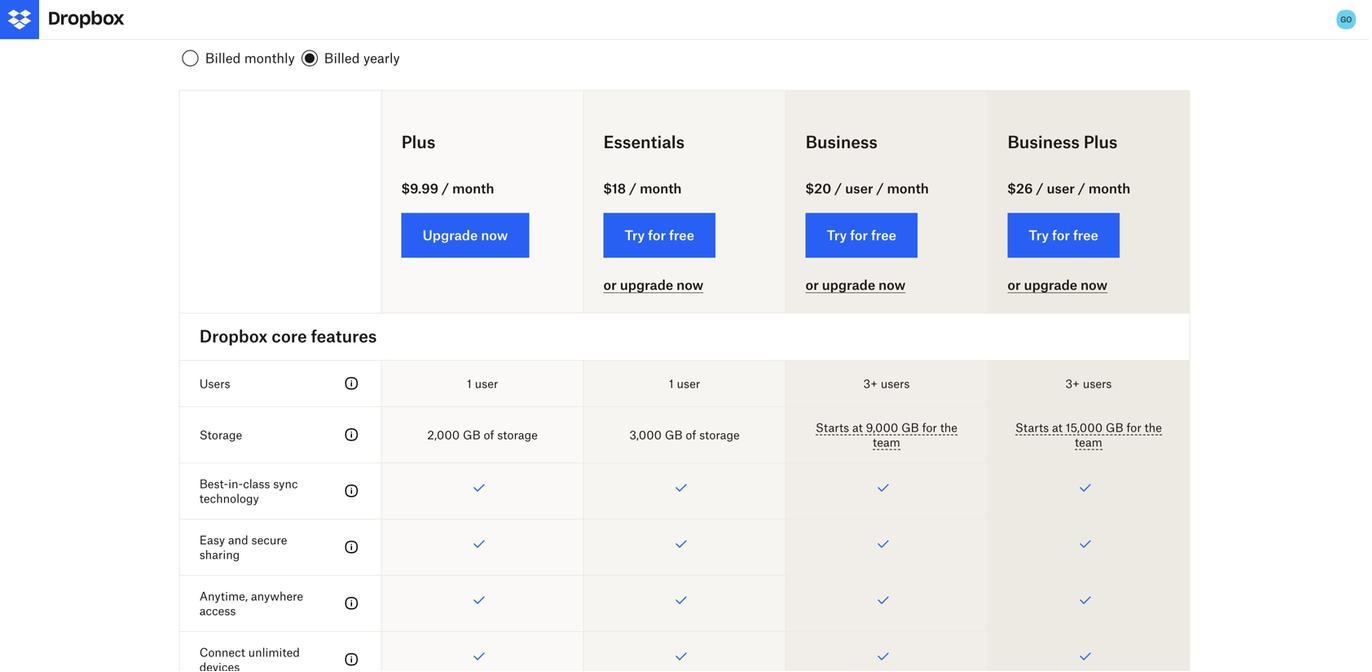 Task type: locate. For each thing, give the bounding box(es) containing it.
at inside starts at 15,000 gb for the team
[[1052, 421, 1063, 435]]

1 horizontal spatial 3+ users
[[1065, 377, 1112, 391]]

sync
[[273, 477, 298, 491]]

standard image for easy and secure sharing
[[342, 538, 362, 557]]

standard image down features
[[342, 374, 362, 394]]

0 horizontal spatial try for free link
[[604, 213, 716, 258]]

$20 / user / month
[[806, 181, 929, 196]]

try for free link down the $20 / user / month
[[806, 213, 918, 258]]

0 horizontal spatial 3+
[[863, 377, 878, 391]]

standard image for connect unlimited devices
[[342, 650, 362, 670]]

2 of from the left
[[686, 428, 696, 442]]

best-in-class sync technology
[[199, 477, 298, 506]]

1 horizontal spatial business
[[1008, 132, 1080, 152]]

for right 15,000
[[1127, 421, 1142, 435]]

1 3+ from the left
[[863, 377, 878, 391]]

1 horizontal spatial at
[[1052, 421, 1063, 435]]

2 horizontal spatial or upgrade now link
[[1008, 277, 1108, 293]]

user right $20
[[845, 181, 873, 196]]

best-
[[199, 477, 228, 491]]

at
[[852, 421, 863, 435], [1052, 421, 1063, 435]]

/ for $26
[[1036, 181, 1044, 196]]

1 horizontal spatial starts
[[1015, 421, 1049, 435]]

user
[[845, 181, 873, 196], [1047, 181, 1075, 196], [475, 377, 498, 391], [677, 377, 700, 391]]

3+
[[863, 377, 878, 391], [1065, 377, 1080, 391]]

for down $18 / month
[[648, 227, 666, 243]]

for right 9,000
[[922, 421, 937, 435]]

for down the $26 / user / month
[[1052, 227, 1070, 243]]

free down the $26 / user / month
[[1073, 227, 1099, 243]]

class
[[243, 477, 270, 491]]

3 free from the left
[[1073, 227, 1099, 243]]

0 horizontal spatial 1 user
[[467, 377, 498, 391]]

essentials
[[604, 132, 685, 152]]

try for free for 3rd try for free link from the left
[[1029, 227, 1099, 243]]

0 horizontal spatial the
[[940, 421, 958, 435]]

2 or upgrade now from the left
[[806, 277, 906, 293]]

0 horizontal spatial at
[[852, 421, 863, 435]]

try for free link down the $26 / user / month
[[1008, 213, 1120, 258]]

try for free
[[625, 227, 694, 243], [827, 227, 896, 243], [1029, 227, 1099, 243]]

1 horizontal spatial free
[[871, 227, 896, 243]]

try for free link down $18 / month
[[604, 213, 716, 258]]

try for free for first try for free link from the left
[[625, 227, 694, 243]]

billed for billed monthly
[[205, 50, 241, 66]]

1 up 2,000 gb of storage
[[467, 377, 472, 391]]

1 or upgrade now from the left
[[604, 277, 704, 293]]

$9.99 / month
[[401, 181, 494, 196]]

business up $26
[[1008, 132, 1080, 152]]

for
[[648, 227, 666, 243], [850, 227, 868, 243], [1052, 227, 1070, 243], [922, 421, 937, 435], [1127, 421, 1142, 435]]

0 horizontal spatial or
[[604, 277, 617, 293]]

the right 9,000
[[940, 421, 958, 435]]

2 horizontal spatial try for free
[[1029, 227, 1099, 243]]

0 horizontal spatial team
[[873, 436, 900, 449]]

upgrade
[[423, 227, 478, 243]]

plus up the $9.99
[[401, 132, 435, 152]]

2 horizontal spatial or upgrade now
[[1008, 277, 1108, 293]]

try for free down the $20 / user / month
[[827, 227, 896, 243]]

access
[[199, 604, 236, 618]]

try down $20
[[827, 227, 847, 243]]

2 team from the left
[[1075, 436, 1103, 449]]

1 business from the left
[[806, 132, 878, 152]]

try for 2nd try for free link from right
[[827, 227, 847, 243]]

storage
[[199, 428, 242, 442]]

try for 3rd try for free link from the left
[[1029, 227, 1049, 243]]

1 horizontal spatial try for free link
[[806, 213, 918, 258]]

of
[[484, 428, 494, 442], [686, 428, 696, 442]]

standard image right unlimited
[[342, 650, 362, 670]]

now for or upgrade now link corresponding to 2nd try for free link from right
[[879, 277, 906, 293]]

of right 3,000
[[686, 428, 696, 442]]

3 or upgrade now link from the left
[[1008, 277, 1108, 293]]

4 standard image from the top
[[342, 594, 362, 614]]

0 horizontal spatial upgrade
[[620, 277, 673, 293]]

plus up the $26 / user / month
[[1084, 132, 1118, 152]]

0 horizontal spatial billed
[[205, 50, 241, 66]]

business
[[806, 132, 878, 152], [1008, 132, 1080, 152]]

1 user up "3,000 gb of storage"
[[669, 377, 700, 391]]

core
[[272, 326, 307, 346]]

0 horizontal spatial starts
[[816, 421, 849, 435]]

starts for starts at 9,000 gb for the team
[[816, 421, 849, 435]]

or
[[604, 277, 617, 293], [806, 277, 819, 293], [1008, 277, 1021, 293]]

gb inside starts at 15,000 gb for the team
[[1106, 421, 1124, 435]]

$9.99
[[401, 181, 439, 196]]

standard image for storage
[[342, 425, 362, 445]]

free down the $20 / user / month
[[871, 227, 896, 243]]

3 standard image from the top
[[342, 538, 362, 557]]

1 or upgrade now link from the left
[[604, 277, 704, 293]]

1 horizontal spatial or upgrade now
[[806, 277, 906, 293]]

2 horizontal spatial try
[[1029, 227, 1049, 243]]

3 or from the left
[[1008, 277, 1021, 293]]

for for 3rd try for free link from the left
[[1052, 227, 1070, 243]]

0 horizontal spatial users
[[881, 377, 910, 391]]

standard image down standard icon
[[342, 538, 362, 557]]

month
[[452, 181, 494, 196], [640, 181, 682, 196], [887, 181, 929, 196], [1089, 181, 1131, 196]]

1 horizontal spatial the
[[1145, 421, 1162, 435]]

for down the $20 / user / month
[[850, 227, 868, 243]]

try for free link
[[604, 213, 716, 258], [806, 213, 918, 258], [1008, 213, 1120, 258]]

2 horizontal spatial upgrade
[[1024, 277, 1078, 293]]

go
[[1341, 14, 1352, 24]]

2 month from the left
[[640, 181, 682, 196]]

the inside starts at 15,000 gb for the team
[[1145, 421, 1162, 435]]

0 horizontal spatial or upgrade now
[[604, 277, 704, 293]]

easy
[[199, 533, 225, 547]]

2 or from the left
[[806, 277, 819, 293]]

1 horizontal spatial 3+
[[1065, 377, 1080, 391]]

2 horizontal spatial or
[[1008, 277, 1021, 293]]

1 1 user from the left
[[467, 377, 498, 391]]

0 horizontal spatial try
[[625, 227, 645, 243]]

1 standard image from the top
[[342, 374, 362, 394]]

2 horizontal spatial free
[[1073, 227, 1099, 243]]

upgrade
[[620, 277, 673, 293], [822, 277, 875, 293], [1024, 277, 1078, 293]]

1 horizontal spatial of
[[686, 428, 696, 442]]

1 starts from the left
[[816, 421, 849, 435]]

starts left 9,000
[[816, 421, 849, 435]]

3+ users
[[863, 377, 910, 391], [1065, 377, 1112, 391]]

0 horizontal spatial plus
[[401, 132, 435, 152]]

3 upgrade from the left
[[1024, 277, 1078, 293]]

1 up "3,000 gb of storage"
[[669, 377, 674, 391]]

or upgrade now link
[[604, 277, 704, 293], [806, 277, 906, 293], [1008, 277, 1108, 293]]

starts left 15,000
[[1015, 421, 1049, 435]]

2 or upgrade now link from the left
[[806, 277, 906, 293]]

2 standard image from the top
[[342, 425, 362, 445]]

2 at from the left
[[1052, 421, 1063, 435]]

1 horizontal spatial or upgrade now link
[[806, 277, 906, 293]]

team inside the starts at 9,000 gb for the team
[[873, 436, 900, 449]]

users
[[199, 377, 230, 391]]

0 horizontal spatial 1
[[467, 377, 472, 391]]

at for 15,000
[[1052, 421, 1063, 435]]

5 standard image from the top
[[342, 650, 362, 670]]

1 horizontal spatial users
[[1083, 377, 1112, 391]]

users up 15,000
[[1083, 377, 1112, 391]]

1 horizontal spatial team
[[1075, 436, 1103, 449]]

1 of from the left
[[484, 428, 494, 442]]

2 horizontal spatial try for free link
[[1008, 213, 1120, 258]]

dropbox core features
[[199, 326, 377, 346]]

monthly
[[244, 50, 295, 66]]

storage right 2,000
[[497, 428, 538, 442]]

3+ up 9,000
[[863, 377, 878, 391]]

billed yearly
[[324, 50, 400, 66]]

users
[[881, 377, 910, 391], [1083, 377, 1112, 391]]

starts inside starts at 15,000 gb for the team
[[1015, 421, 1049, 435]]

1 horizontal spatial upgrade
[[822, 277, 875, 293]]

technology
[[199, 492, 259, 506]]

1
[[467, 377, 472, 391], [669, 377, 674, 391]]

storage
[[497, 428, 538, 442], [699, 428, 740, 442]]

2 storage from the left
[[699, 428, 740, 442]]

6 / from the left
[[1078, 181, 1086, 196]]

1 3+ users from the left
[[863, 377, 910, 391]]

1 team from the left
[[873, 436, 900, 449]]

1 try for free from the left
[[625, 227, 694, 243]]

2 business from the left
[[1008, 132, 1080, 152]]

2 try for free from the left
[[827, 227, 896, 243]]

/
[[442, 181, 449, 196], [629, 181, 637, 196], [835, 181, 842, 196], [876, 181, 884, 196], [1036, 181, 1044, 196], [1078, 181, 1086, 196]]

or upgrade now
[[604, 277, 704, 293], [806, 277, 906, 293], [1008, 277, 1108, 293]]

try
[[625, 227, 645, 243], [827, 227, 847, 243], [1029, 227, 1049, 243]]

starts inside the starts at 9,000 gb for the team
[[816, 421, 849, 435]]

1 horizontal spatial or
[[806, 277, 819, 293]]

business up $20
[[806, 132, 878, 152]]

team down 15,000
[[1075, 436, 1103, 449]]

1 horizontal spatial storage
[[699, 428, 740, 442]]

1 horizontal spatial billed
[[324, 50, 360, 66]]

1 the from the left
[[940, 421, 958, 435]]

3 try for free from the left
[[1029, 227, 1099, 243]]

2 free from the left
[[871, 227, 896, 243]]

team down 9,000
[[873, 436, 900, 449]]

1 horizontal spatial plus
[[1084, 132, 1118, 152]]

try for free down the $26 / user / month
[[1029, 227, 1099, 243]]

1 at from the left
[[852, 421, 863, 435]]

free
[[669, 227, 694, 243], [871, 227, 896, 243], [1073, 227, 1099, 243]]

devices
[[199, 660, 240, 672]]

upgrade for 2nd try for free link from right
[[822, 277, 875, 293]]

try for free down $18 / month
[[625, 227, 694, 243]]

None radio
[[298, 45, 403, 71]]

the
[[940, 421, 958, 435], [1145, 421, 1162, 435]]

1 try from the left
[[625, 227, 645, 243]]

2 upgrade from the left
[[822, 277, 875, 293]]

3+ users up 15,000
[[1065, 377, 1112, 391]]

0 horizontal spatial of
[[484, 428, 494, 442]]

1 or from the left
[[604, 277, 617, 293]]

0 horizontal spatial free
[[669, 227, 694, 243]]

plus
[[401, 132, 435, 152], [1084, 132, 1118, 152]]

0 horizontal spatial try for free
[[625, 227, 694, 243]]

gb right 9,000
[[901, 421, 919, 435]]

1 free from the left
[[669, 227, 694, 243]]

3,000
[[629, 428, 662, 442]]

try down $26
[[1029, 227, 1049, 243]]

$18
[[604, 181, 626, 196]]

1 horizontal spatial try
[[827, 227, 847, 243]]

1 horizontal spatial try for free
[[827, 227, 896, 243]]

at inside the starts at 9,000 gb for the team
[[852, 421, 863, 435]]

2 / from the left
[[629, 181, 637, 196]]

1 user up 2,000 gb of storage
[[467, 377, 498, 391]]

billed
[[205, 50, 241, 66], [324, 50, 360, 66]]

15,000
[[1066, 421, 1103, 435]]

4 / from the left
[[876, 181, 884, 196]]

now for 3rd try for free link from the left's or upgrade now link
[[1081, 277, 1108, 293]]

free down $18 / month
[[669, 227, 694, 243]]

5 / from the left
[[1036, 181, 1044, 196]]

1 / from the left
[[442, 181, 449, 196]]

team
[[873, 436, 900, 449], [1075, 436, 1103, 449]]

2 try from the left
[[827, 227, 847, 243]]

None radio
[[179, 45, 298, 71]]

storage right 3,000
[[699, 428, 740, 442]]

0 horizontal spatial storage
[[497, 428, 538, 442]]

the inside the starts at 9,000 gb for the team
[[940, 421, 958, 435]]

1 horizontal spatial 1 user
[[669, 377, 700, 391]]

standard image right anywhere
[[342, 594, 362, 614]]

0 horizontal spatial 3+ users
[[863, 377, 910, 391]]

1 billed from the left
[[205, 50, 241, 66]]

at for 9,000
[[852, 421, 863, 435]]

1 plus from the left
[[401, 132, 435, 152]]

billed left monthly
[[205, 50, 241, 66]]

gb right 3,000
[[665, 428, 683, 442]]

2 3+ from the left
[[1065, 377, 1080, 391]]

3+ up 15,000
[[1065, 377, 1080, 391]]

or upgrade now link for 2nd try for free link from right
[[806, 277, 906, 293]]

gb
[[901, 421, 919, 435], [1106, 421, 1124, 435], [463, 428, 481, 442], [665, 428, 683, 442]]

3 / from the left
[[835, 181, 842, 196]]

of right 2,000
[[484, 428, 494, 442]]

standard image
[[342, 374, 362, 394], [342, 425, 362, 445], [342, 538, 362, 557], [342, 594, 362, 614], [342, 650, 362, 670]]

now
[[481, 227, 508, 243], [677, 277, 704, 293], [879, 277, 906, 293], [1081, 277, 1108, 293]]

at left 9,000
[[852, 421, 863, 435]]

2 starts from the left
[[1015, 421, 1049, 435]]

upgrade for 3rd try for free link from the left
[[1024, 277, 1078, 293]]

3 try from the left
[[1029, 227, 1049, 243]]

gb right 15,000
[[1106, 421, 1124, 435]]

3+ users up 9,000
[[863, 377, 910, 391]]

starts at 9,000 gb for the team
[[816, 421, 958, 449]]

the for starts at 9,000 gb for the team
[[940, 421, 958, 435]]

0 horizontal spatial business
[[806, 132, 878, 152]]

easy and secure sharing
[[199, 533, 287, 562]]

the right 15,000
[[1145, 421, 1162, 435]]

1 storage from the left
[[497, 428, 538, 442]]

2 the from the left
[[1145, 421, 1162, 435]]

1 upgrade from the left
[[620, 277, 673, 293]]

for for first try for free link from the left
[[648, 227, 666, 243]]

users up 9,000
[[881, 377, 910, 391]]

0 horizontal spatial or upgrade now link
[[604, 277, 704, 293]]

team inside starts at 15,000 gb for the team
[[1075, 436, 1103, 449]]

2 billed from the left
[[324, 50, 360, 66]]

1 user
[[467, 377, 498, 391], [669, 377, 700, 391]]

go button
[[1333, 7, 1359, 33]]

billed left yearly
[[324, 50, 360, 66]]

/ for $9.99
[[442, 181, 449, 196]]

3 or upgrade now from the left
[[1008, 277, 1108, 293]]

1 horizontal spatial 1
[[669, 377, 674, 391]]

standard image up standard icon
[[342, 425, 362, 445]]

starts
[[816, 421, 849, 435], [1015, 421, 1049, 435]]

at left 15,000
[[1052, 421, 1063, 435]]

try down $18 / month
[[625, 227, 645, 243]]



Task type: vqa. For each thing, say whether or not it's contained in the screenshot.
move page:
no



Task type: describe. For each thing, give the bounding box(es) containing it.
business for business
[[806, 132, 878, 152]]

the for starts at 15,000 gb for the team
[[1145, 421, 1162, 435]]

in-
[[228, 477, 243, 491]]

for for 2nd try for free link from right
[[850, 227, 868, 243]]

upgrade now link
[[401, 213, 529, 258]]

/ for $20
[[835, 181, 842, 196]]

storage for 2,000 gb of storage
[[497, 428, 538, 442]]

or for or upgrade now link corresponding to 2nd try for free link from right
[[806, 277, 819, 293]]

business for business plus
[[1008, 132, 1080, 152]]

yearly
[[363, 50, 400, 66]]

anywhere
[[251, 590, 303, 603]]

unlimited
[[248, 646, 300, 660]]

$20
[[806, 181, 831, 196]]

upgrade now
[[423, 227, 508, 243]]

team for 15,000
[[1075, 436, 1103, 449]]

2 try for free link from the left
[[806, 213, 918, 258]]

4 month from the left
[[1089, 181, 1131, 196]]

1 users from the left
[[881, 377, 910, 391]]

2,000
[[427, 428, 460, 442]]

and
[[228, 533, 248, 547]]

for inside the starts at 9,000 gb for the team
[[922, 421, 937, 435]]

free for 3rd try for free link from the left
[[1073, 227, 1099, 243]]

of for 2,000
[[484, 428, 494, 442]]

user up 2,000 gb of storage
[[475, 377, 498, 391]]

storage for 3,000 gb of storage
[[699, 428, 740, 442]]

$26
[[1008, 181, 1033, 196]]

billed for billed yearly
[[324, 50, 360, 66]]

3,000 gb of storage
[[629, 428, 740, 442]]

starts for starts at 15,000 gb for the team
[[1015, 421, 1049, 435]]

anytime,
[[199, 590, 248, 603]]

try for first try for free link from the left
[[625, 227, 645, 243]]

standard image for users
[[342, 374, 362, 394]]

1 try for free link from the left
[[604, 213, 716, 258]]

3 try for free link from the left
[[1008, 213, 1120, 258]]

team for 9,000
[[873, 436, 900, 449]]

features
[[311, 326, 377, 346]]

2,000 gb of storage
[[427, 428, 538, 442]]

now for or upgrade now link corresponding to first try for free link from the left
[[677, 277, 704, 293]]

or upgrade now link for 3rd try for free link from the left
[[1008, 277, 1108, 293]]

starts at 15,000 gb for the team
[[1015, 421, 1162, 449]]

2 users from the left
[[1083, 377, 1112, 391]]

user up "3,000 gb of storage"
[[677, 377, 700, 391]]

user right $26
[[1047, 181, 1075, 196]]

dropbox
[[199, 326, 268, 346]]

or for or upgrade now link corresponding to first try for free link from the left
[[604, 277, 617, 293]]

gb inside the starts at 9,000 gb for the team
[[901, 421, 919, 435]]

9,000
[[866, 421, 898, 435]]

for inside starts at 15,000 gb for the team
[[1127, 421, 1142, 435]]

anytime, anywhere access
[[199, 590, 303, 618]]

$26 / user / month
[[1008, 181, 1131, 196]]

1 month from the left
[[452, 181, 494, 196]]

of for 3,000
[[686, 428, 696, 442]]

connect
[[199, 646, 245, 660]]

or for 3rd try for free link from the left's or upgrade now link
[[1008, 277, 1021, 293]]

2 3+ users from the left
[[1065, 377, 1112, 391]]

1 1 from the left
[[467, 377, 472, 391]]

sharing
[[199, 548, 240, 562]]

free for first try for free link from the left
[[669, 227, 694, 243]]

2 plus from the left
[[1084, 132, 1118, 152]]

2 1 from the left
[[669, 377, 674, 391]]

try for free for 2nd try for free link from right
[[827, 227, 896, 243]]

standard image for anytime, anywhere access
[[342, 594, 362, 614]]

gb right 2,000
[[463, 428, 481, 442]]

$18 / month
[[604, 181, 682, 196]]

2 1 user from the left
[[669, 377, 700, 391]]

connect unlimited devices
[[199, 646, 300, 672]]

billed monthly
[[205, 50, 295, 66]]

3 month from the left
[[887, 181, 929, 196]]

standard image
[[342, 482, 362, 501]]

upgrade for first try for free link from the left
[[620, 277, 673, 293]]

free for 2nd try for free link from right
[[871, 227, 896, 243]]

/ for $18
[[629, 181, 637, 196]]

business plus
[[1008, 132, 1118, 152]]

secure
[[251, 533, 287, 547]]

or upgrade now link for first try for free link from the left
[[604, 277, 704, 293]]



